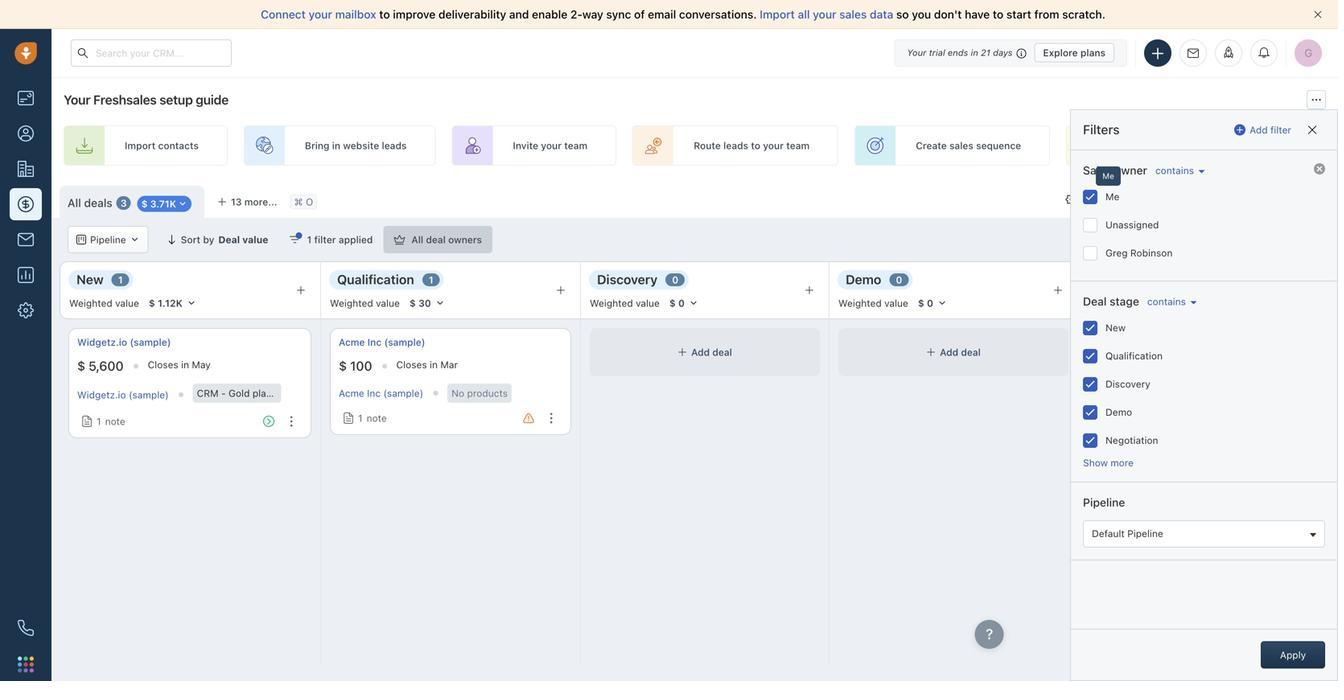 Task type: describe. For each thing, give the bounding box(es) containing it.
more
[[1111, 458, 1134, 469]]

bring
[[305, 140, 330, 151]]

freshworks switcher image
[[18, 657, 34, 673]]

$ 30
[[410, 298, 431, 309]]

up
[[1146, 140, 1158, 151]]

filter for 1
[[314, 234, 336, 245]]

1 widgetz.io from the top
[[77, 337, 127, 348]]

and
[[509, 8, 529, 21]]

$ 1.12k button
[[142, 295, 204, 312]]

3.71k
[[150, 198, 176, 209]]

settings button
[[1058, 186, 1128, 213]]

what's new image
[[1223, 47, 1235, 58]]

explore plans
[[1043, 47, 1106, 58]]

(sample) down closes in may
[[129, 390, 169, 401]]

1 up the $ 30 button
[[429, 274, 434, 286]]

⌘ o
[[294, 196, 313, 208]]

1 down $ 5,600
[[97, 416, 101, 427]]

deals
[[84, 196, 112, 210]]

$ 100
[[339, 359, 372, 374]]

1 acme from the top
[[339, 337, 365, 348]]

create sales sequence link
[[855, 126, 1050, 166]]

o
[[306, 196, 313, 208]]

route
[[694, 140, 721, 151]]

1.12k
[[158, 298, 183, 309]]

by
[[203, 234, 214, 245]]

crm - gold plan monthly (sample)
[[197, 388, 354, 399]]

$ 0 for discovery
[[670, 298, 685, 309]]

from
[[1035, 8, 1060, 21]]

set
[[1128, 140, 1143, 151]]

deliverability
[[439, 8, 506, 21]]

$ 5,600
[[77, 359, 124, 374]]

weighted value for demo
[[839, 298, 909, 309]]

freshsales
[[93, 92, 157, 107]]

enable
[[532, 8, 568, 21]]

Search field
[[1252, 226, 1332, 254]]

no products
[[452, 388, 508, 399]]

pipeline button
[[68, 226, 149, 254]]

add for demo
[[940, 347, 959, 358]]

don't
[[934, 8, 962, 21]]

bring in website leads
[[305, 140, 407, 151]]

2 horizontal spatial add
[[1250, 124, 1268, 136]]

1 inside 1 filter applied button
[[307, 234, 312, 245]]

scratch.
[[1063, 8, 1106, 21]]

contacts
[[158, 140, 199, 151]]

settings
[[1081, 194, 1120, 205]]

all for deals
[[68, 196, 81, 210]]

5,600
[[89, 359, 124, 374]]

container_wx8msf4aqz5i3rn1 image inside pipeline dropdown button
[[130, 235, 140, 245]]

2 acme from the top
[[339, 388, 364, 399]]

conversations.
[[679, 8, 757, 21]]

$ 3.71k button
[[132, 194, 196, 213]]

plans
[[1081, 47, 1106, 58]]

create
[[916, 140, 947, 151]]

you
[[912, 8, 931, 21]]

container_wx8msf4aqz5i3rn1 image inside settings popup button
[[1066, 194, 1077, 205]]

website
[[343, 140, 379, 151]]

2 acme inc (sample) from the top
[[339, 388, 423, 399]]

contains for owner
[[1156, 165, 1194, 176]]

add filter
[[1250, 124, 1292, 136]]

2 acme inc (sample) link from the top
[[339, 388, 423, 399]]

0 vertical spatial new
[[76, 272, 104, 287]]

in left 21
[[971, 47, 979, 58]]

ends
[[948, 47, 968, 58]]

show more link
[[1083, 458, 1134, 469]]

1 horizontal spatial discovery
[[1106, 379, 1151, 390]]

container_wx8msf4aqz5i3rn1 image inside pipeline dropdown button
[[76, 235, 86, 245]]

your right all
[[813, 8, 837, 21]]

so
[[897, 8, 909, 21]]

your right up
[[1160, 140, 1181, 151]]

email
[[648, 8, 676, 21]]

1 vertical spatial me
[[1106, 191, 1120, 202]]

closes in mar
[[396, 359, 458, 371]]

import contacts link
[[64, 126, 228, 166]]

your left mailbox
[[309, 8, 332, 21]]

$ for $ 0 button for discovery
[[670, 298, 676, 309]]

connect your mailbox link
[[261, 8, 379, 21]]

1 acme inc (sample) link from the top
[[339, 336, 425, 349]]

guide
[[196, 92, 229, 107]]

1 widgetz.io (sample) link from the top
[[77, 336, 171, 349]]

1 filter applied button
[[279, 226, 383, 254]]

$ for the $ 30 button
[[410, 298, 416, 309]]

start
[[1007, 8, 1032, 21]]

sync
[[606, 8, 631, 21]]

100
[[350, 359, 372, 374]]

import contacts
[[125, 140, 199, 151]]

all deals link
[[68, 195, 112, 211]]

contains button for sales owner
[[1152, 164, 1205, 178]]

container_wx8msf4aqz5i3rn1 image inside $ 3.71k button
[[178, 199, 188, 209]]

weighted value for discovery
[[590, 298, 660, 309]]

weighted for qualification
[[330, 298, 373, 309]]

$ 0 button for discovery
[[662, 295, 706, 312]]

of
[[634, 8, 645, 21]]

plan
[[253, 388, 272, 399]]

container_wx8msf4aqz5i3rn1 image inside all deal owners button
[[394, 234, 405, 245]]

sequence
[[976, 140, 1021, 151]]

weighted for new
[[69, 298, 112, 309]]

0 horizontal spatial demo
[[846, 272, 882, 287]]

products
[[467, 388, 508, 399]]

$ 3.71k
[[141, 198, 176, 209]]

-
[[221, 388, 226, 399]]

1 note for $ 100
[[358, 413, 387, 424]]

invite your team link
[[452, 126, 617, 166]]

0 horizontal spatial discovery
[[597, 272, 658, 287]]

sales owner
[[1083, 164, 1148, 177]]

weighted for discovery
[[590, 298, 633, 309]]

$ 30 button
[[402, 295, 452, 312]]

1 down pipeline dropdown button
[[118, 274, 123, 286]]

more...
[[244, 196, 277, 208]]

closes for $ 100
[[396, 359, 427, 371]]

import all your sales data link
[[760, 8, 897, 21]]

1 horizontal spatial new
[[1106, 322, 1126, 334]]

closes in may
[[148, 359, 211, 371]]

all
[[798, 8, 810, 21]]

bring in website leads link
[[244, 126, 436, 166]]

Search your CRM... text field
[[71, 39, 232, 67]]

closes for $ 5,600
[[148, 359, 178, 371]]

1 down 100
[[358, 413, 363, 424]]

1 inc from the top
[[368, 337, 382, 348]]

all deal owners button
[[383, 226, 493, 254]]

sort
[[181, 234, 200, 245]]

1 vertical spatial demo
[[1106, 407, 1132, 418]]

your freshsales setup guide
[[64, 92, 229, 107]]

route leads to your team link
[[633, 126, 839, 166]]

note for $ 5,600
[[105, 416, 125, 427]]

contains button for deal stage
[[1144, 295, 1197, 309]]

default
[[1092, 528, 1125, 540]]

stage
[[1110, 295, 1140, 308]]

2-
[[571, 8, 583, 21]]

⌘
[[294, 196, 303, 208]]

$ for $ 3.71k button
[[141, 198, 148, 209]]

send email image
[[1188, 48, 1199, 59]]

$ for $ 0 button corresponding to demo
[[918, 298, 925, 309]]



Task type: locate. For each thing, give the bounding box(es) containing it.
in left mar
[[430, 359, 438, 371]]

$ 3.71k button
[[137, 196, 192, 212]]

your for your trial ends in 21 days
[[907, 47, 927, 58]]

robinson
[[1131, 247, 1173, 259]]

closes
[[148, 359, 178, 371], [396, 359, 427, 371]]

weighted value
[[69, 298, 139, 309], [330, 298, 400, 309], [590, 298, 660, 309], [839, 298, 909, 309]]

1 horizontal spatial $ 0 button
[[911, 295, 954, 312]]

qualification down 'applied'
[[337, 272, 414, 287]]

2 vertical spatial pipeline
[[1128, 528, 1164, 540]]

0 vertical spatial your
[[907, 47, 927, 58]]

all deal owners
[[412, 234, 482, 245]]

2 horizontal spatial to
[[993, 8, 1004, 21]]

sales left data
[[840, 8, 867, 21]]

value for discovery
[[636, 298, 660, 309]]

to
[[379, 8, 390, 21], [993, 8, 1004, 21], [751, 140, 761, 151]]

apply
[[1280, 650, 1306, 661]]

0 horizontal spatial all
[[68, 196, 81, 210]]

2 weighted from the left
[[330, 298, 373, 309]]

note down 5,600 at left
[[105, 416, 125, 427]]

0 horizontal spatial pipeline
[[90, 234, 126, 245]]

2 horizontal spatial sales
[[1184, 140, 1208, 151]]

1 weighted value from the left
[[69, 298, 139, 309]]

widgetz.io (sample) down 5,600 at left
[[77, 390, 169, 401]]

1 horizontal spatial $ 0
[[918, 298, 934, 309]]

no
[[452, 388, 465, 399]]

sales right create
[[950, 140, 974, 151]]

2 leads from the left
[[724, 140, 749, 151]]

acme inc (sample) up 100
[[339, 337, 425, 348]]

acme
[[339, 337, 365, 348], [339, 388, 364, 399]]

may
[[192, 359, 211, 371]]

deal
[[426, 234, 446, 245], [713, 347, 732, 358], [961, 347, 981, 358]]

1 vertical spatial new
[[1106, 322, 1126, 334]]

0 vertical spatial filter
[[1271, 124, 1292, 136]]

new down deal stage
[[1106, 322, 1126, 334]]

widgetz.io up $ 5,600
[[77, 337, 127, 348]]

1 vertical spatial filter
[[314, 234, 336, 245]]

contains button right stage at the top right
[[1144, 295, 1197, 309]]

1 vertical spatial acme
[[339, 388, 364, 399]]

1 $ 0 from the left
[[670, 298, 685, 309]]

add deal for demo
[[940, 347, 981, 358]]

me inside tooltip
[[1103, 171, 1115, 181]]

2 $ 0 button from the left
[[911, 295, 954, 312]]

1 horizontal spatial add
[[940, 347, 959, 358]]

in for closes in mar
[[430, 359, 438, 371]]

3 weighted value from the left
[[590, 298, 660, 309]]

sales
[[840, 8, 867, 21], [950, 140, 974, 151], [1184, 140, 1208, 151]]

sort by deal value
[[181, 234, 268, 245]]

1 horizontal spatial deal
[[1083, 295, 1107, 308]]

0 horizontal spatial 1 note
[[97, 416, 125, 427]]

weighted
[[69, 298, 112, 309], [330, 298, 373, 309], [590, 298, 633, 309], [839, 298, 882, 309]]

add deal
[[691, 347, 732, 358], [940, 347, 981, 358]]

deal stage
[[1083, 295, 1140, 308]]

import left contacts
[[125, 140, 156, 151]]

1 horizontal spatial leads
[[724, 140, 749, 151]]

import left all
[[760, 8, 795, 21]]

add
[[1250, 124, 1268, 136], [691, 347, 710, 358], [940, 347, 959, 358]]

1 horizontal spatial closes
[[396, 359, 427, 371]]

1 horizontal spatial filter
[[1271, 124, 1292, 136]]

1 widgetz.io (sample) from the top
[[77, 337, 171, 348]]

1 down o
[[307, 234, 312, 245]]

1 vertical spatial acme inc (sample) link
[[339, 388, 423, 399]]

your for your freshsales setup guide
[[64, 92, 90, 107]]

deal for demo
[[961, 347, 981, 358]]

0 vertical spatial me
[[1103, 171, 1115, 181]]

2 widgetz.io (sample) link from the top
[[77, 390, 169, 401]]

0 vertical spatial pipeline
[[90, 234, 126, 245]]

(sample) down closes in mar
[[383, 388, 423, 399]]

$ 0 button
[[662, 295, 706, 312], [911, 295, 954, 312]]

sales left pipeline
[[1184, 140, 1208, 151]]

3
[[121, 198, 127, 209]]

in left may
[[181, 359, 189, 371]]

add filter link
[[1235, 117, 1292, 143]]

add deal for discovery
[[691, 347, 732, 358]]

1 horizontal spatial sales
[[950, 140, 974, 151]]

1 horizontal spatial import
[[760, 8, 795, 21]]

1 horizontal spatial deal
[[713, 347, 732, 358]]

(sample) down $ 100
[[314, 388, 354, 399]]

0 horizontal spatial add
[[691, 347, 710, 358]]

4 weighted value from the left
[[839, 298, 909, 309]]

inc up 100
[[368, 337, 382, 348]]

qualification
[[337, 272, 414, 287], [1106, 350, 1163, 362]]

1
[[307, 234, 312, 245], [118, 274, 123, 286], [429, 274, 434, 286], [358, 413, 363, 424], [97, 416, 101, 427]]

0 horizontal spatial $ 0
[[670, 298, 685, 309]]

0 vertical spatial widgetz.io (sample)
[[77, 337, 171, 348]]

filter
[[1271, 124, 1292, 136], [314, 234, 336, 245]]

invite
[[513, 140, 538, 151]]

2 add deal from the left
[[940, 347, 981, 358]]

2 $ 0 from the left
[[918, 298, 934, 309]]

0 vertical spatial widgetz.io (sample) link
[[77, 336, 171, 349]]

0 horizontal spatial team
[[564, 140, 588, 151]]

0 horizontal spatial import
[[125, 140, 156, 151]]

2 inc from the top
[[367, 388, 381, 399]]

0 vertical spatial deal
[[218, 234, 240, 245]]

your right route
[[763, 140, 784, 151]]

explore
[[1043, 47, 1078, 58]]

1 add deal from the left
[[691, 347, 732, 358]]

$ for $ 1.12k button on the top of the page
[[149, 298, 155, 309]]

all left the owners
[[412, 234, 423, 245]]

leads right route
[[724, 140, 749, 151]]

pipeline
[[1210, 140, 1247, 151]]

1 leads from the left
[[382, 140, 407, 151]]

default pipeline
[[1092, 528, 1164, 540]]

$ 0 for demo
[[918, 298, 934, 309]]

1 vertical spatial discovery
[[1106, 379, 1151, 390]]

team inside route leads to your team link
[[787, 140, 810, 151]]

1 vertical spatial widgetz.io
[[77, 390, 126, 401]]

0 horizontal spatial to
[[379, 8, 390, 21]]

2 team from the left
[[787, 140, 810, 151]]

0 horizontal spatial sales
[[840, 8, 867, 21]]

all for deal
[[412, 234, 423, 245]]

1 horizontal spatial add deal
[[940, 347, 981, 358]]

phone element
[[10, 612, 42, 645]]

inc down 100
[[367, 388, 381, 399]]

1 horizontal spatial to
[[751, 140, 761, 151]]

0 horizontal spatial new
[[76, 272, 104, 287]]

owner
[[1115, 164, 1148, 177]]

trial
[[929, 47, 945, 58]]

team inside invite your team link
[[564, 140, 588, 151]]

1 horizontal spatial team
[[787, 140, 810, 151]]

all inside button
[[412, 234, 423, 245]]

acme inc (sample) link
[[339, 336, 425, 349], [339, 388, 423, 399]]

0 vertical spatial discovery
[[597, 272, 658, 287]]

acme inc (sample) link up 100
[[339, 336, 425, 349]]

1 weighted from the left
[[69, 298, 112, 309]]

all deals 3
[[68, 196, 127, 210]]

$ 0 button for demo
[[911, 295, 954, 312]]

30
[[418, 298, 431, 309]]

contains for stage
[[1148, 296, 1186, 307]]

0 vertical spatial acme inc (sample)
[[339, 337, 425, 348]]

container_wx8msf4aqz5i3rn1 image
[[178, 199, 188, 209], [289, 234, 301, 245], [76, 235, 86, 245], [678, 348, 687, 357], [343, 413, 354, 424], [81, 416, 93, 427]]

add for discovery
[[691, 347, 710, 358]]

1 note down 5,600 at left
[[97, 416, 125, 427]]

owners
[[448, 234, 482, 245]]

(sample) up closes in may
[[130, 337, 171, 348]]

(sample) up closes in mar
[[384, 337, 425, 348]]

filter inside button
[[314, 234, 336, 245]]

0 vertical spatial contains button
[[1152, 164, 1205, 178]]

4 weighted from the left
[[839, 298, 882, 309]]

your left freshsales
[[64, 92, 90, 107]]

2 widgetz.io (sample) from the top
[[77, 390, 169, 401]]

1 horizontal spatial qualification
[[1106, 350, 1163, 362]]

greg robinson
[[1106, 247, 1173, 259]]

qualification down stage at the top right
[[1106, 350, 1163, 362]]

1 acme inc (sample) from the top
[[339, 337, 425, 348]]

all
[[68, 196, 81, 210], [412, 234, 423, 245]]

pipeline right default
[[1128, 528, 1164, 540]]

contains
[[1156, 165, 1194, 176], [1148, 296, 1186, 307]]

negotiation
[[1106, 435, 1159, 446]]

weighted value for qualification
[[330, 298, 400, 309]]

note down 100
[[367, 413, 387, 424]]

closes left may
[[148, 359, 178, 371]]

set up your sales pipeline
[[1128, 140, 1247, 151]]

your left trial
[[907, 47, 927, 58]]

connect your mailbox to improve deliverability and enable 2-way sync of email conversations. import all your sales data so you don't have to start from scratch.
[[261, 8, 1106, 21]]

1 horizontal spatial all
[[412, 234, 423, 245]]

1 vertical spatial qualification
[[1106, 350, 1163, 362]]

container_wx8msf4aqz5i3rn1 image inside 1 filter applied button
[[289, 234, 301, 245]]

0 vertical spatial import
[[760, 8, 795, 21]]

0 horizontal spatial $ 0 button
[[662, 295, 706, 312]]

1 vertical spatial contains
[[1148, 296, 1186, 307]]

set up your sales pipeline link
[[1067, 126, 1276, 166]]

sales
[[1083, 164, 1112, 177]]

0 horizontal spatial leads
[[382, 140, 407, 151]]

data
[[870, 8, 894, 21]]

0 vertical spatial acme inc (sample) link
[[339, 336, 425, 349]]

1 vertical spatial your
[[64, 92, 90, 107]]

$ 0
[[670, 298, 685, 309], [918, 298, 934, 309]]

all left deals at top
[[68, 196, 81, 210]]

me left the 'owner'
[[1103, 171, 1115, 181]]

0 vertical spatial qualification
[[337, 272, 414, 287]]

crm
[[197, 388, 219, 399]]

value
[[242, 234, 268, 245], [115, 298, 139, 309], [376, 298, 400, 309], [636, 298, 660, 309], [885, 298, 909, 309]]

default pipeline button
[[1083, 521, 1326, 548]]

widgetz.io (sample) link up 5,600 at left
[[77, 336, 171, 349]]

to left start
[[993, 8, 1004, 21]]

widgetz.io (sample) link
[[77, 336, 171, 349], [77, 390, 169, 401]]

1 vertical spatial all
[[412, 234, 423, 245]]

2 horizontal spatial deal
[[961, 347, 981, 358]]

contains button down set up your sales pipeline
[[1152, 164, 1205, 178]]

filter for add
[[1271, 124, 1292, 136]]

acme down $ 100
[[339, 388, 364, 399]]

contains down set up your sales pipeline
[[1156, 165, 1194, 176]]

1 vertical spatial inc
[[367, 388, 381, 399]]

0 vertical spatial all
[[68, 196, 81, 210]]

0 horizontal spatial deal
[[426, 234, 446, 245]]

1 vertical spatial contains button
[[1144, 295, 1197, 309]]

1 horizontal spatial pipeline
[[1083, 496, 1125, 510]]

2 closes from the left
[[396, 359, 427, 371]]

0 horizontal spatial your
[[64, 92, 90, 107]]

acme up $ 100
[[339, 337, 365, 348]]

note for $ 100
[[367, 413, 387, 424]]

close image
[[1314, 10, 1322, 19]]

show more
[[1083, 458, 1134, 469]]

to right route
[[751, 140, 761, 151]]

value for demo
[[885, 298, 909, 309]]

apply button
[[1261, 642, 1326, 669]]

me
[[1103, 171, 1115, 181], [1106, 191, 1120, 202]]

in for bring in website leads
[[332, 140, 341, 151]]

2 horizontal spatial pipeline
[[1128, 528, 1164, 540]]

1 vertical spatial pipeline
[[1083, 496, 1125, 510]]

team
[[564, 140, 588, 151], [787, 140, 810, 151]]

mar
[[441, 359, 458, 371]]

21
[[981, 47, 991, 58]]

widgetz.io
[[77, 337, 127, 348], [77, 390, 126, 401]]

deal for discovery
[[713, 347, 732, 358]]

1 vertical spatial deal
[[1083, 295, 1107, 308]]

1 team from the left
[[564, 140, 588, 151]]

explore plans link
[[1035, 43, 1115, 62]]

days
[[993, 47, 1013, 58]]

0 vertical spatial demo
[[846, 272, 882, 287]]

me tooltip
[[1096, 163, 1121, 186]]

widgetz.io (sample) up 5,600 at left
[[77, 337, 171, 348]]

pipeline inside dropdown button
[[90, 234, 126, 245]]

0 horizontal spatial deal
[[218, 234, 240, 245]]

deal
[[218, 234, 240, 245], [1083, 295, 1107, 308]]

pipeline inside button
[[1128, 528, 1164, 540]]

0 horizontal spatial add deal
[[691, 347, 732, 358]]

route leads to your team
[[694, 140, 810, 151]]

1 vertical spatial import
[[125, 140, 156, 151]]

13 more... button
[[208, 191, 286, 213]]

me down me tooltip
[[1106, 191, 1120, 202]]

value for new
[[115, 298, 139, 309]]

in right bring
[[332, 140, 341, 151]]

0 horizontal spatial closes
[[148, 359, 178, 371]]

greg
[[1106, 247, 1128, 259]]

acme inc (sample) down 100
[[339, 388, 423, 399]]

monthly
[[275, 388, 311, 399]]

closes left mar
[[396, 359, 427, 371]]

phone image
[[18, 621, 34, 637]]

1 closes from the left
[[148, 359, 178, 371]]

pipeline down deals at top
[[90, 234, 126, 245]]

container_wx8msf4aqz5i3rn1 image
[[1066, 194, 1077, 205], [394, 234, 405, 245], [130, 235, 140, 245], [926, 348, 936, 357]]

leads
[[382, 140, 407, 151], [724, 140, 749, 151]]

0 horizontal spatial note
[[105, 416, 125, 427]]

value for qualification
[[376, 298, 400, 309]]

1 note for $ 5,600
[[97, 416, 125, 427]]

applied
[[339, 234, 373, 245]]

leads right website
[[382, 140, 407, 151]]

1 horizontal spatial your
[[907, 47, 927, 58]]

improve
[[393, 8, 436, 21]]

contains right stage at the top right
[[1148, 296, 1186, 307]]

1 vertical spatial widgetz.io (sample)
[[77, 390, 169, 401]]

new down pipeline dropdown button
[[76, 272, 104, 287]]

deal left stage at the top right
[[1083, 295, 1107, 308]]

0 horizontal spatial qualification
[[337, 272, 414, 287]]

1 filter applied
[[307, 234, 373, 245]]

1 $ 0 button from the left
[[662, 295, 706, 312]]

deal right "by"
[[218, 234, 240, 245]]

have
[[965, 8, 990, 21]]

your right invite
[[541, 140, 562, 151]]

acme inc (sample) link down 100
[[339, 388, 423, 399]]

pipeline
[[90, 234, 126, 245], [1083, 496, 1125, 510], [1128, 528, 1164, 540]]

1 horizontal spatial note
[[367, 413, 387, 424]]

weighted for demo
[[839, 298, 882, 309]]

deal inside button
[[426, 234, 446, 245]]

0 vertical spatial contains
[[1156, 165, 1194, 176]]

in for closes in may
[[181, 359, 189, 371]]

widgetz.io down $ 5,600
[[77, 390, 126, 401]]

connect
[[261, 8, 306, 21]]

3 weighted from the left
[[590, 298, 633, 309]]

0 vertical spatial widgetz.io
[[77, 337, 127, 348]]

1 horizontal spatial demo
[[1106, 407, 1132, 418]]

pipeline up default
[[1083, 496, 1125, 510]]

1 note down 100
[[358, 413, 387, 424]]

2 widgetz.io from the top
[[77, 390, 126, 401]]

0 vertical spatial inc
[[368, 337, 382, 348]]

1 vertical spatial widgetz.io (sample) link
[[77, 390, 169, 401]]

1 vertical spatial acme inc (sample)
[[339, 388, 423, 399]]

1 horizontal spatial 1 note
[[358, 413, 387, 424]]

$ inside dropdown button
[[141, 198, 148, 209]]

weighted value for new
[[69, 298, 139, 309]]

widgetz.io (sample) link down 5,600 at left
[[77, 390, 169, 401]]

0 vertical spatial acme
[[339, 337, 365, 348]]

0 horizontal spatial filter
[[314, 234, 336, 245]]

2 weighted value from the left
[[330, 298, 400, 309]]

new
[[76, 272, 104, 287], [1106, 322, 1126, 334]]

to right mailbox
[[379, 8, 390, 21]]



Task type: vqa. For each thing, say whether or not it's contained in the screenshot.
$ 30
yes



